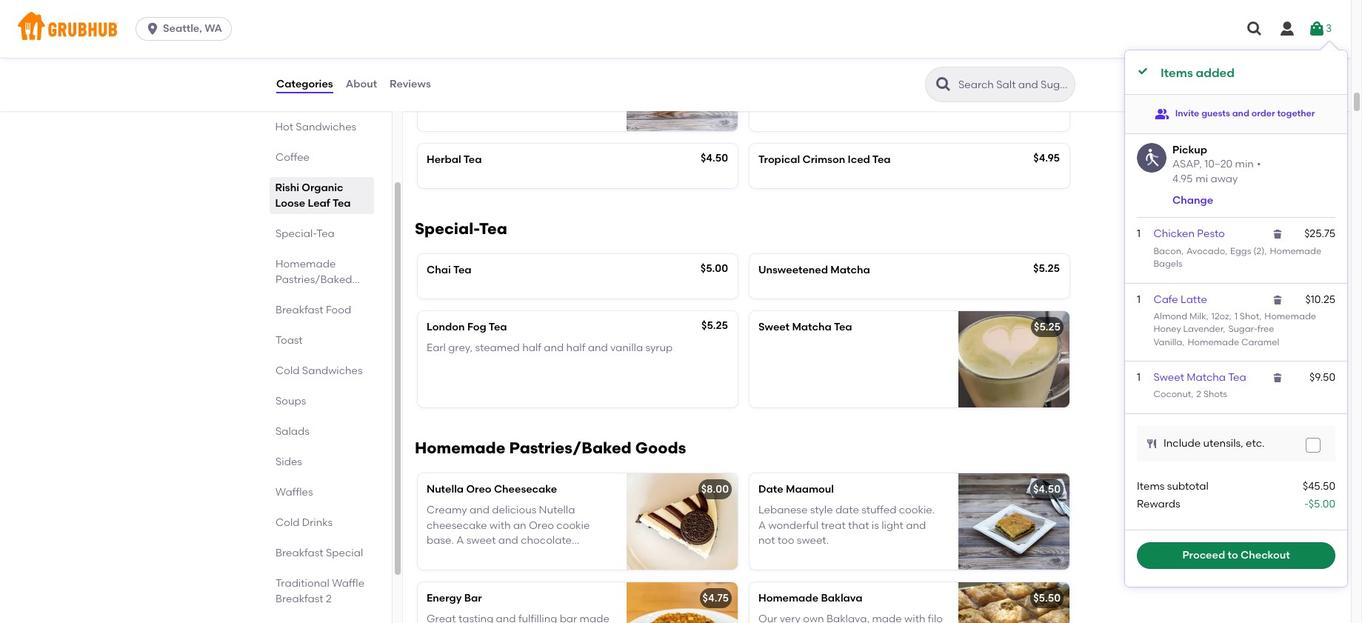 Task type: describe. For each thing, give the bounding box(es) containing it.
sides
[[276, 456, 302, 468]]

2 breakfast from the top
[[276, 547, 324, 560]]

1 vertical spatial matcha
[[793, 321, 832, 334]]

sweet matcha tea link
[[1154, 371, 1247, 384]]

fog
[[468, 321, 487, 334]]

cold sandwiches
[[276, 365, 363, 377]]

homemade for homemade bagels
[[1271, 246, 1322, 256]]

homemade for homemade caramel
[[1188, 337, 1240, 347]]

people icon image
[[1155, 106, 1170, 121]]

waffles
[[276, 486, 313, 499]]

chai
[[427, 264, 451, 276]]

creamy
[[427, 504, 467, 517]]

$9.50
[[1310, 371, 1336, 384]]

black tea image
[[627, 35, 738, 131]]

rishi organic loose leaf tea
[[276, 182, 351, 210]]

homemade honey lavender
[[1154, 311, 1317, 334]]

•
[[1258, 158, 1262, 171]]

-
[[1305, 498, 1309, 511]]

chicken pesto
[[1154, 228, 1226, 240]]

is
[[872, 519, 880, 532]]

and inside button
[[1233, 108, 1250, 118]]

2 inside traditional waffle breakfast 2
[[326, 593, 332, 605]]

tea inside items added tooltip
[[1229, 371, 1247, 384]]

london
[[427, 321, 465, 334]]

cold for cold sandwiches
[[276, 365, 300, 377]]

date
[[759, 483, 784, 496]]

proceed to checkout
[[1183, 549, 1291, 562]]

0 horizontal spatial sweet
[[759, 321, 790, 334]]

tea inside rishi organic loose leaf tea
[[333, 197, 351, 210]]

include utensils, etc.
[[1164, 437, 1265, 449]]

homemade for homemade honey lavender
[[1265, 311, 1317, 321]]

pastries/baked for homemade pastries/baked goods
[[509, 439, 632, 457]]

svg image left $25.75
[[1273, 229, 1284, 240]]

toast
[[276, 334, 303, 347]]

creamy and delicious nutella cheesecake with an oreo cookie base. a sweet and chocolate delight!
[[427, 504, 590, 562]]

cheesecake
[[427, 519, 487, 532]]

energy bar
[[427, 592, 482, 605]]

seattle, wa button
[[136, 17, 238, 41]]

vanilla
[[1154, 337, 1183, 347]]

lavender
[[1184, 324, 1224, 334]]

items for items subtotal
[[1138, 480, 1165, 493]]

homemade for homemade pastries/baked goods breakfast food
[[276, 258, 336, 270]]

main navigation navigation
[[0, 0, 1352, 58]]

and inside lebanese style date stuffed cookie. a wonderful treat that is light and not too sweet.
[[906, 519, 926, 532]]

chicken
[[1154, 228, 1195, 240]]

homemade for homemade baklava
[[759, 592, 819, 605]]

guests
[[1202, 108, 1231, 118]]

grey,
[[449, 342, 473, 355]]

cookie
[[557, 519, 590, 532]]

subtotal
[[1168, 480, 1209, 493]]

hot sandwiches
[[276, 121, 357, 133]]

delight!
[[427, 549, 465, 562]]

sandwiches for hot sandwiches
[[296, 121, 357, 133]]

change button
[[1173, 194, 1214, 209]]

and left vanilla
[[588, 342, 608, 355]]

date maamoul image
[[959, 474, 1070, 570]]

date maamoul
[[759, 483, 834, 496]]

herbal tea
[[427, 153, 482, 166]]

homemade pastries/baked goods
[[415, 439, 686, 457]]

seattle, wa
[[163, 22, 222, 35]]

avocado
[[1187, 246, 1226, 256]]

cafe latte link
[[1154, 293, 1208, 306]]

1 left shot
[[1235, 311, 1238, 321]]

tropical crimson iced tea
[[759, 153, 891, 166]]

items added
[[1161, 66, 1235, 80]]

0 horizontal spatial nutella
[[427, 483, 464, 496]]

nutella inside creamy and delicious nutella cheesecake with an oreo cookie base. a sweet and chocolate delight!
[[539, 504, 575, 517]]

etc.
[[1247, 437, 1265, 449]]

0 vertical spatial matcha
[[831, 264, 871, 276]]

milk
[[1190, 311, 1207, 321]]

salads
[[276, 425, 310, 438]]

honey
[[1154, 324, 1182, 334]]

with
[[490, 519, 511, 532]]

sugar-free vanilla
[[1154, 324, 1275, 347]]

black
[[427, 44, 456, 57]]

rishi
[[276, 182, 300, 194]]

3 button
[[1309, 16, 1333, 42]]

-$5.00
[[1305, 498, 1336, 511]]

herbal
[[427, 153, 461, 166]]

1 horizontal spatial special-tea
[[415, 219, 507, 238]]

unsweetened matcha
[[759, 264, 871, 276]]

special
[[326, 547, 363, 560]]

2 half from the left
[[567, 342, 586, 355]]

treat
[[821, 519, 846, 532]]

nutella oreo cheesecake image
[[627, 474, 738, 570]]

homemade baklava
[[759, 592, 863, 605]]

homemade pastries/baked goods breakfast food
[[276, 258, 352, 316]]

include
[[1164, 437, 1201, 449]]

eggs
[[1231, 246, 1252, 256]]

chicken pesto link
[[1154, 228, 1226, 240]]

unsweetened
[[759, 264, 829, 276]]

crimson
[[803, 153, 846, 166]]

homemade caramel
[[1188, 337, 1280, 347]]

an
[[513, 519, 527, 532]]

1 half from the left
[[523, 342, 542, 355]]

green tea
[[759, 44, 811, 57]]

$8.00
[[702, 483, 729, 496]]

min
[[1236, 158, 1255, 171]]

a inside lebanese style date stuffed cookie. a wonderful treat that is light and not too sweet.
[[759, 519, 766, 532]]

drinks
[[302, 517, 333, 529]]

pesto
[[1198, 228, 1226, 240]]

0 horizontal spatial special-
[[276, 228, 317, 240]]

lebanese
[[759, 504, 808, 517]]

svg image left 3 button
[[1279, 20, 1297, 38]]

$10.25
[[1306, 293, 1336, 306]]

svg image inside 3 button
[[1309, 20, 1326, 38]]

invite guests and order together
[[1176, 108, 1316, 118]]

cafe latte
[[1154, 293, 1208, 306]]



Task type: locate. For each thing, give the bounding box(es) containing it.
1 horizontal spatial nutella
[[539, 504, 575, 517]]

homemade baklava image
[[959, 583, 1070, 623]]

1 horizontal spatial half
[[567, 342, 586, 355]]

0 horizontal spatial oreo
[[466, 483, 492, 496]]

checkout
[[1241, 549, 1291, 562]]

2 down traditional
[[326, 593, 332, 605]]

almond
[[1154, 311, 1188, 321]]

special-
[[415, 219, 479, 238], [276, 228, 317, 240]]

oreo inside creamy and delicious nutella cheesecake with an oreo cookie base. a sweet and chocolate delight!
[[529, 519, 554, 532]]

0 vertical spatial items
[[1161, 66, 1194, 80]]

sweet matcha tea up coconut 2 shots
[[1154, 371, 1247, 384]]

1 horizontal spatial special-
[[415, 219, 479, 238]]

1 for chicken pesto
[[1138, 228, 1141, 240]]

svg image left seattle,
[[145, 21, 160, 36]]

goods for homemade pastries/baked goods breakfast food
[[276, 289, 309, 302]]

2 inside items added tooltip
[[1197, 389, 1202, 400]]

0 horizontal spatial 2
[[326, 593, 332, 605]]

stuffed
[[862, 504, 897, 517]]

half
[[523, 342, 542, 355], [567, 342, 586, 355]]

items left added
[[1161, 66, 1194, 80]]

0 vertical spatial pastries/baked
[[276, 273, 352, 286]]

$5.00 inside items added tooltip
[[1309, 498, 1336, 511]]

search icon image
[[935, 76, 953, 93]]

1
[[1138, 228, 1141, 240], [1138, 293, 1141, 306], [1235, 311, 1238, 321], [1138, 371, 1141, 384]]

caramel
[[1242, 337, 1280, 347]]

sandwiches
[[296, 121, 357, 133], [302, 365, 363, 377]]

matcha inside items added tooltip
[[1187, 371, 1227, 384]]

change
[[1173, 194, 1214, 207]]

loose
[[276, 197, 306, 210]]

style
[[811, 504, 833, 517]]

goods
[[276, 289, 309, 302], [636, 439, 686, 457]]

breakfast inside homemade pastries/baked goods breakfast food
[[276, 304, 324, 316]]

to
[[1228, 549, 1239, 562]]

2 cold from the top
[[276, 517, 300, 529]]

organic
[[302, 182, 344, 194]]

utensils,
[[1204, 437, 1244, 449]]

1 left chicken
[[1138, 228, 1141, 240]]

homemade inside homemade honey lavender
[[1265, 311, 1317, 321]]

sweet matcha tea down unsweetened matcha
[[759, 321, 853, 334]]

svg image
[[1279, 20, 1297, 38], [145, 21, 160, 36], [1273, 229, 1284, 240], [1147, 438, 1158, 450], [1310, 441, 1318, 450]]

homemade down $25.75
[[1271, 246, 1322, 256]]

sweet inside items added tooltip
[[1154, 371, 1185, 384]]

breakfast inside traditional waffle breakfast 2
[[276, 593, 324, 605]]

syrup
[[646, 342, 673, 355]]

items subtotal
[[1138, 480, 1209, 493]]

goods for homemade pastries/baked goods
[[636, 439, 686, 457]]

1 left the cafe
[[1138, 293, 1141, 306]]

2 vertical spatial matcha
[[1187, 371, 1227, 384]]

0 vertical spatial a
[[759, 519, 766, 532]]

0 horizontal spatial a
[[457, 534, 464, 547]]

nutella up creamy
[[427, 483, 464, 496]]

and left order
[[1233, 108, 1250, 118]]

$4.50
[[1033, 43, 1060, 55], [702, 44, 729, 57], [701, 152, 728, 164], [1034, 483, 1061, 496]]

1 horizontal spatial 2
[[1197, 389, 1202, 400]]

waffle
[[332, 577, 365, 590]]

breakfast down traditional
[[276, 593, 324, 605]]

light
[[882, 519, 904, 532]]

wonderful
[[769, 519, 819, 532]]

0 horizontal spatial sweet matcha tea
[[759, 321, 853, 334]]

1 horizontal spatial sweet
[[1154, 371, 1185, 384]]

2 vertical spatial breakfast
[[276, 593, 324, 605]]

bacon
[[1154, 246, 1182, 256]]

sweet matcha tea inside items added tooltip
[[1154, 371, 1247, 384]]

items up rewards at the bottom of page
[[1138, 480, 1165, 493]]

and down cookie.
[[906, 519, 926, 532]]

cheesecake
[[494, 483, 557, 496]]

invite
[[1176, 108, 1200, 118]]

seattle,
[[163, 22, 202, 35]]

10–20
[[1205, 158, 1233, 171]]

1 vertical spatial nutella
[[539, 504, 575, 517]]

0 vertical spatial oreo
[[466, 483, 492, 496]]

half left vanilla
[[567, 342, 586, 355]]

breakfast up toast
[[276, 304, 324, 316]]

1 vertical spatial $5.00
[[1309, 498, 1336, 511]]

12oz
[[1212, 311, 1230, 321]]

1 horizontal spatial pastries/baked
[[509, 439, 632, 457]]

sandwiches for cold sandwiches
[[302, 365, 363, 377]]

sweet down unsweetened
[[759, 321, 790, 334]]

a down cheesecake
[[457, 534, 464, 547]]

homemade down lavender
[[1188, 337, 1240, 347]]

matcha down unsweetened matcha
[[793, 321, 832, 334]]

special- down the loose
[[276, 228, 317, 240]]

0 horizontal spatial special-tea
[[276, 228, 335, 240]]

svg image inside seattle, wa button
[[145, 21, 160, 36]]

1 vertical spatial 2
[[326, 593, 332, 605]]

steamed
[[475, 342, 520, 355]]

1 vertical spatial sweet matcha tea
[[1154, 371, 1247, 384]]

3
[[1326, 22, 1333, 35]]

half right the steamed
[[523, 342, 542, 355]]

too
[[778, 534, 795, 547]]

special-tea down 'leaf'
[[276, 228, 335, 240]]

1 horizontal spatial $5.00
[[1309, 498, 1336, 511]]

homemade up free
[[1265, 311, 1317, 321]]

homemade for homemade pastries/baked goods
[[415, 439, 506, 457]]

a inside creamy and delicious nutella cheesecake with an oreo cookie base. a sweet and chocolate delight!
[[457, 534, 464, 547]]

Search Salt and Sugar Cafe and Bakery search field
[[957, 78, 1071, 92]]

delicious
[[492, 504, 537, 517]]

sweet up the coconut
[[1154, 371, 1185, 384]]

and right the steamed
[[544, 342, 564, 355]]

sugar-
[[1229, 324, 1258, 334]]

svg image
[[1247, 20, 1264, 38], [1309, 20, 1326, 38], [1138, 65, 1149, 77], [1273, 294, 1284, 306], [1273, 372, 1284, 384]]

a up not
[[759, 519, 766, 532]]

0 vertical spatial cold
[[276, 365, 300, 377]]

1 vertical spatial cold
[[276, 517, 300, 529]]

coconut 2 shots
[[1154, 389, 1228, 400]]

1 breakfast from the top
[[276, 304, 324, 316]]

lebanese style date stuffed cookie. a wonderful treat that is light and not too sweet.
[[759, 504, 935, 547]]

special- up "chai tea"
[[415, 219, 479, 238]]

cold down toast
[[276, 365, 300, 377]]

coconut
[[1154, 389, 1192, 400]]

1 left sweet matcha tea link
[[1138, 371, 1141, 384]]

and down with
[[499, 534, 519, 547]]

0 horizontal spatial goods
[[276, 289, 309, 302]]

shots
[[1204, 389, 1228, 400]]

goods inside homemade pastries/baked goods breakfast food
[[276, 289, 309, 302]]

1 vertical spatial pastries/baked
[[509, 439, 632, 457]]

homemade up food
[[276, 258, 336, 270]]

0 vertical spatial nutella
[[427, 483, 464, 496]]

reviews button
[[389, 58, 432, 111]]

1 vertical spatial goods
[[636, 439, 686, 457]]

oreo up chocolate
[[529, 519, 554, 532]]

rewards
[[1138, 498, 1181, 511]]

breakfast up traditional
[[276, 547, 324, 560]]

homemade inside homemade pastries/baked goods breakfast food
[[276, 258, 336, 270]]

sandwiches up soups
[[302, 365, 363, 377]]

2 left shots
[[1197, 389, 1202, 400]]

0 vertical spatial 2
[[1197, 389, 1202, 400]]

oreo up creamy
[[466, 483, 492, 496]]

free
[[1258, 324, 1275, 334]]

items
[[1161, 66, 1194, 80], [1138, 480, 1165, 493]]

1 vertical spatial sandwiches
[[302, 365, 363, 377]]

iced
[[848, 153, 871, 166]]

$5.00
[[701, 262, 728, 275], [1309, 498, 1336, 511]]

0 vertical spatial breakfast
[[276, 304, 324, 316]]

1 for cafe latte
[[1138, 293, 1141, 306]]

energy bar image
[[627, 583, 738, 623]]

1 horizontal spatial oreo
[[529, 519, 554, 532]]

london fog tea
[[427, 321, 507, 334]]

that
[[849, 519, 870, 532]]

$4.95
[[1034, 152, 1060, 164]]

sweet
[[467, 534, 496, 547]]

and down nutella oreo cheesecake at left bottom
[[470, 504, 490, 517]]

cold left drinks
[[276, 517, 300, 529]]

pickup asap, 10–20 min • 4.95 mi away
[[1173, 143, 1262, 186]]

matcha right unsweetened
[[831, 264, 871, 276]]

pickup icon image
[[1138, 143, 1167, 172]]

soups
[[276, 395, 306, 408]]

0 vertical spatial sweet matcha tea
[[759, 321, 853, 334]]

$45.50
[[1304, 480, 1336, 493]]

nutella oreo cheesecake
[[427, 483, 557, 496]]

1 vertical spatial items
[[1138, 480, 1165, 493]]

base.
[[427, 534, 454, 547]]

cookie.
[[899, 504, 935, 517]]

0 horizontal spatial half
[[523, 342, 542, 355]]

invite guests and order together button
[[1155, 100, 1316, 127]]

1 horizontal spatial sweet matcha tea
[[1154, 371, 1247, 384]]

1 vertical spatial a
[[457, 534, 464, 547]]

0 vertical spatial goods
[[276, 289, 309, 302]]

mi
[[1196, 173, 1209, 186]]

items for items added
[[1161, 66, 1194, 80]]

nutella up the cookie
[[539, 504, 575, 517]]

added
[[1197, 66, 1235, 80]]

(2)
[[1254, 246, 1265, 256]]

pastries/baked for homemade pastries/baked goods breakfast food
[[276, 273, 352, 286]]

0 vertical spatial sweet
[[759, 321, 790, 334]]

chocolate
[[521, 534, 572, 547]]

homemade up nutella oreo cheesecake at left bottom
[[415, 439, 506, 457]]

vanilla
[[611, 342, 643, 355]]

3 breakfast from the top
[[276, 593, 324, 605]]

pastries/baked up cheesecake
[[509, 439, 632, 457]]

homemade left baklava
[[759, 592, 819, 605]]

baklava
[[821, 592, 863, 605]]

special-tea up "chai tea"
[[415, 219, 507, 238]]

tropical
[[759, 153, 800, 166]]

sandwiches right hot
[[296, 121, 357, 133]]

0 horizontal spatial $5.00
[[701, 262, 728, 275]]

proceed to checkout button
[[1138, 543, 1336, 569]]

traditional waffle breakfast 2
[[276, 577, 365, 605]]

chai tea
[[427, 264, 472, 276]]

0 horizontal spatial pastries/baked
[[276, 273, 352, 286]]

svg image up $45.50
[[1310, 441, 1318, 450]]

sweet matcha tea image
[[959, 311, 1070, 408]]

1 cold from the top
[[276, 365, 300, 377]]

together
[[1278, 108, 1316, 118]]

matcha up shots
[[1187, 371, 1227, 384]]

4.95
[[1173, 173, 1193, 186]]

1 horizontal spatial goods
[[636, 439, 686, 457]]

cold for cold drinks
[[276, 517, 300, 529]]

cold drinks
[[276, 517, 333, 529]]

pastries/baked up food
[[276, 273, 352, 286]]

away
[[1211, 173, 1239, 186]]

1 vertical spatial sweet
[[1154, 371, 1185, 384]]

0 vertical spatial $5.00
[[701, 262, 728, 275]]

items added tooltip
[[1126, 42, 1348, 587]]

homemade bagels
[[1154, 246, 1322, 269]]

1 vertical spatial oreo
[[529, 519, 554, 532]]

svg image left include
[[1147, 438, 1158, 450]]

homemade inside homemade bagels
[[1271, 246, 1322, 256]]

1 horizontal spatial a
[[759, 519, 766, 532]]

1 for sweet matcha tea
[[1138, 371, 1141, 384]]

hot
[[276, 121, 294, 133]]

0 vertical spatial sandwiches
[[296, 121, 357, 133]]

1 vertical spatial breakfast
[[276, 547, 324, 560]]

bagels
[[1154, 259, 1183, 269]]

categories button
[[276, 58, 334, 111]]



Task type: vqa. For each thing, say whether or not it's contained in the screenshot.
The "$16.99"
no



